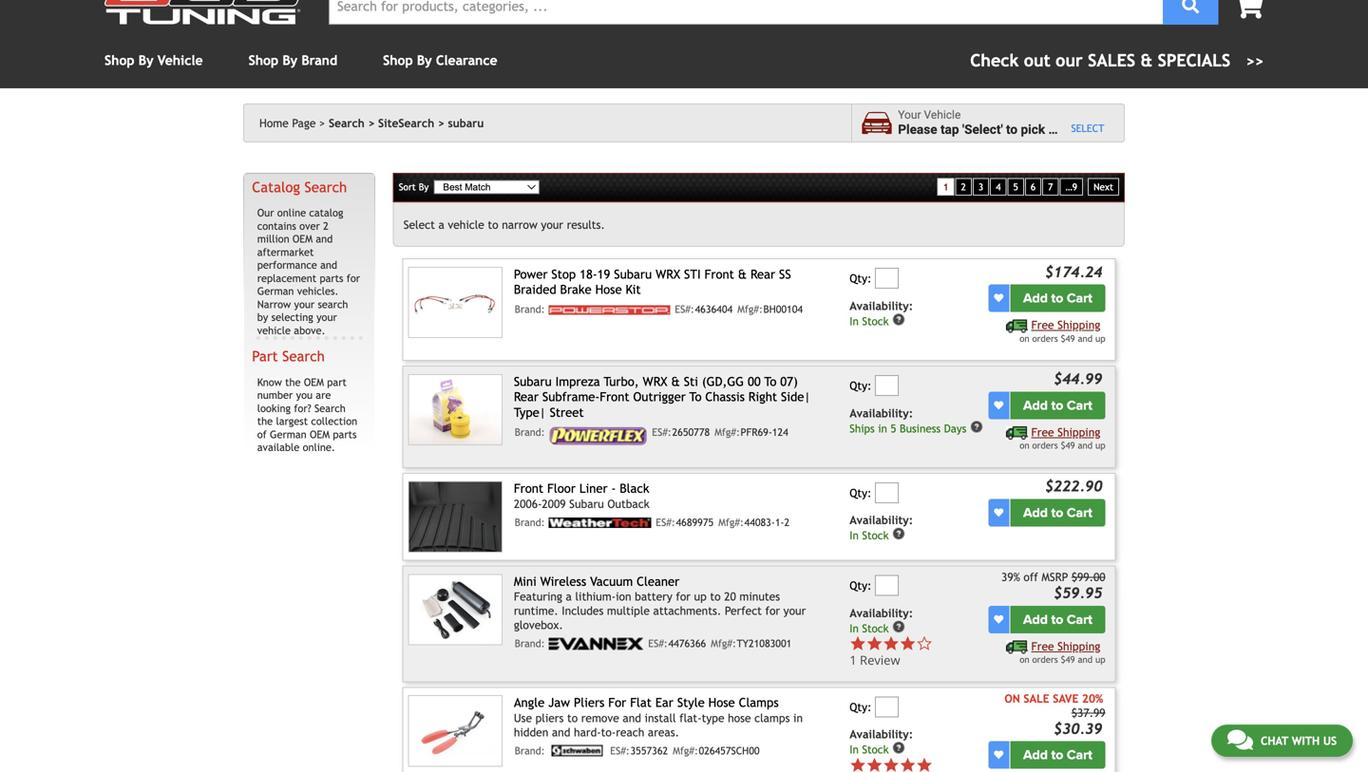 Task type: vqa. For each thing, say whether or not it's contained in the screenshot.
PREMIUM
no



Task type: describe. For each thing, give the bounding box(es) containing it.
largest
[[276, 415, 308, 428]]

brake
[[560, 282, 592, 297]]

to down $30.39
[[1051, 748, 1064, 764]]

to inside subaru impreza turbo, wrx & sti (gd,gg 00 to 07) rear subframe-front outrigger to chassis right side| type| street
[[764, 374, 777, 389]]

add to cart for $222.90
[[1023, 505, 1093, 521]]

of
[[257, 428, 267, 441]]

clamps
[[755, 712, 790, 725]]

hose inside angle jaw pliers for flat ear style hose clamps use pliers to remove and install flat-type hose clamps in hidden and hard-to-reach areas.
[[709, 696, 735, 710]]

$99.00
[[1072, 571, 1106, 584]]

and up vehicles.
[[320, 259, 337, 271]]

1 for 1
[[943, 182, 949, 192]]

mfg#: for 026457sch00
[[673, 745, 698, 757]]

search inside know the oem part number you are looking for?  search the largest collection of german oem parts available online.
[[314, 402, 346, 415]]

ss
[[779, 267, 791, 282]]

oem inside our online catalog contains over 2 million oem and aftermarket performance and replacement parts for german vehicles. narrow your search by selecting your vehicle above.
[[293, 233, 313, 245]]

subaru inside front floor liner - black 2006-2009 subaru outback
[[569, 497, 604, 511]]

in inside angle jaw pliers for flat ear style hose clamps use pliers to remove and install flat-type hose clamps in hidden and hard-to-reach areas.
[[793, 712, 803, 725]]

subframe-
[[542, 390, 600, 404]]

4 availability: in stock from the top
[[850, 728, 913, 757]]

your right narrow
[[541, 218, 563, 231]]

1 for 1 review
[[850, 652, 857, 669]]

6
[[1031, 182, 1036, 192]]

es#4476366 - ty21083001 - mini wireless vacuum cleaner - featuring a lithium-ion battery for up to 20 minutes runtime. includes multiple attachments. perfect for your glovebox. - evannex - audi bmw volkswagen mercedes benz mini porsche image
[[408, 574, 503, 646]]

up up $222.90
[[1096, 441, 1106, 451]]

sti
[[684, 374, 698, 389]]

search
[[318, 298, 348, 311]]

add to cart for $174.24
[[1023, 290, 1093, 306]]

mfg#: for ty21083001
[[711, 638, 736, 650]]

2 availability: in stock from the top
[[850, 514, 913, 542]]

1 horizontal spatial for
[[676, 590, 691, 603]]

catalog
[[309, 207, 343, 219]]

$44.99
[[1054, 371, 1103, 388]]

add for $44.99
[[1023, 398, 1048, 414]]

es#3557362 - 026457sch00 - angle jaw pliers for flat ear style hose clamps - use pliers to remove and install flat-type hose clamps in hidden and hard-to-reach areas. - schwaben - audi bmw volkswagen mercedes benz mini porsche image
[[408, 696, 503, 767]]

clamps
[[739, 696, 779, 710]]

german inside our online catalog contains over 2 million oem and aftermarket performance and replacement parts for german vehicles. narrow your search by selecting your vehicle above.
[[257, 285, 294, 298]]

es#: 4689975 mfg#: 44083-1-2
[[656, 517, 790, 529]]

by right "sort"
[[419, 182, 429, 192]]

home page
[[259, 116, 316, 130]]

bh00104
[[764, 304, 803, 316]]

2 for es#: 4689975 mfg#: 44083-1-2
[[784, 517, 790, 529]]

44083-
[[745, 517, 775, 529]]

0 vertical spatial 5
[[1013, 182, 1018, 192]]

evannex - corporate logo image
[[548, 638, 644, 651]]

mfg#: for pfr69-
[[715, 426, 740, 438]]

2 1 review link from the top
[[850, 652, 933, 669]]

shop for shop by brand
[[249, 53, 279, 68]]

msrp
[[1042, 571, 1068, 584]]

jaw
[[548, 696, 570, 710]]

rear inside power stop 18-19 subaru wrx sti front & rear ss braided brake hose kit
[[751, 267, 775, 282]]

stock for question sign image related to $174.24
[[862, 315, 889, 328]]

shop for shop by vehicle
[[105, 53, 134, 68]]

for inside our online catalog contains over 2 million oem and aftermarket performance and replacement parts for german vehicles. narrow your search by selecting your vehicle above.
[[347, 272, 360, 284]]

chassis
[[705, 390, 745, 404]]

4 add to cart button from the top
[[1010, 606, 1106, 634]]

free shipping image
[[1006, 427, 1028, 440]]

up up $44.99
[[1096, 333, 1106, 344]]

0 horizontal spatial a
[[438, 218, 444, 231]]

hose
[[728, 712, 751, 725]]

battery
[[635, 590, 673, 603]]

shop by brand
[[249, 53, 337, 68]]

black
[[620, 481, 649, 496]]

up inside "mini wireless vacuum cleaner featuring a lithium-ion battery for up to 20 minutes runtime. includes multiple attachments. perfect for your glovebox."
[[694, 590, 707, 603]]

right
[[749, 390, 777, 404]]

1 link
[[938, 178, 954, 196]]

select for select a vehicle to narrow your results.
[[404, 218, 435, 231]]

rear inside subaru impreza turbo, wrx & sti (gd,gg 00 to 07) rear subframe-front outrigger to chassis right side| type| street
[[514, 390, 539, 404]]

add to wish list image for $222.90
[[994, 508, 1004, 518]]

results.
[[567, 218, 605, 231]]

angle jaw pliers for flat ear style hose clamps link
[[514, 696, 779, 710]]

brand: for weathertech - corporate logo
[[515, 517, 545, 529]]

for
[[608, 696, 626, 710]]

number
[[257, 389, 293, 402]]

impreza
[[555, 374, 600, 389]]

3 availability: in stock from the top
[[850, 606, 913, 635]]

add to wish list image for 4th add to cart button from the top
[[994, 615, 1004, 625]]

wrx inside subaru impreza turbo, wrx & sti (gd,gg 00 to 07) rear subframe-front outrigger to chassis right side| type| street
[[643, 374, 668, 389]]

parts inside our online catalog contains over 2 million oem and aftermarket performance and replacement parts for german vehicles. narrow your search by selecting your vehicle above.
[[320, 272, 343, 284]]

5 link
[[1008, 178, 1024, 196]]

glovebox.
[[514, 619, 563, 632]]

5 add to cart button from the top
[[1010, 742, 1106, 769]]

cart for $222.90
[[1067, 505, 1093, 521]]

question sign image for $222.90
[[892, 528, 906, 541]]

online.
[[303, 442, 335, 454]]

1 free shipping image from the top
[[1006, 320, 1028, 333]]

search up catalog
[[305, 179, 347, 196]]

124
[[772, 426, 788, 438]]

sitesearch
[[378, 116, 434, 130]]

1 vertical spatial the
[[257, 415, 273, 428]]

00
[[748, 374, 761, 389]]

days
[[944, 422, 967, 435]]

…9 link
[[1060, 178, 1083, 196]]

save
[[1053, 692, 1079, 706]]

qty: for $222.90
[[850, 486, 872, 500]]

part search
[[252, 348, 325, 365]]

minutes
[[740, 590, 780, 603]]

areas.
[[648, 726, 679, 739]]

pliers
[[536, 712, 564, 725]]

flat
[[630, 696, 652, 710]]

sort
[[399, 182, 416, 192]]

4689975
[[676, 517, 714, 529]]

sti
[[684, 267, 701, 282]]

3 shipping from the top
[[1058, 640, 1101, 653]]

add to cart button for $44.99
[[1010, 392, 1106, 419]]

0 vertical spatial the
[[285, 376, 301, 389]]

question sign image for $30.39
[[892, 742, 906, 755]]

4 link
[[990, 178, 1007, 196]]

es#: 4476366 mfg#: ty21083001
[[648, 638, 792, 650]]

cart for $44.99
[[1067, 398, 1093, 414]]

& inside subaru impreza turbo, wrx & sti (gd,gg 00 to 07) rear subframe-front outrigger to chassis right side| type| street
[[671, 374, 680, 389]]

1 1 review link from the top
[[850, 636, 985, 669]]

stock for question sign icon corresponding to $30.39
[[862, 744, 889, 757]]

and up $44.99
[[1078, 333, 1093, 344]]

stock for question sign icon corresponding to $59.95
[[862, 622, 889, 635]]

5 availability: from the top
[[850, 728, 913, 741]]

and down over on the top of the page
[[316, 233, 333, 245]]

above.
[[294, 324, 325, 337]]

wireless
[[540, 574, 586, 589]]

vacuum
[[590, 574, 633, 589]]

next
[[1094, 182, 1114, 192]]

brand: for powerflex - corporate logo
[[515, 426, 545, 438]]

$49 for $174.24
[[1061, 333, 1075, 344]]

cleaner
[[637, 574, 680, 589]]

add for $222.90
[[1023, 505, 1048, 521]]

reach
[[616, 726, 644, 739]]

type
[[702, 712, 725, 725]]

powerflex - corporate logo image
[[548, 426, 647, 446]]

and up $222.90
[[1078, 441, 1093, 451]]

empty star image
[[916, 636, 933, 652]]

search down above.
[[282, 348, 325, 365]]

add to wish list image for $174.24 add to cart button
[[994, 294, 1004, 303]]

and up reach
[[623, 712, 641, 725]]

ecs tuning image
[[105, 0, 314, 24]]

mfg#: for bh00104
[[738, 304, 763, 316]]

by
[[257, 311, 268, 324]]

4 availability: from the top
[[850, 606, 913, 620]]

subaru impreza turbo, wrx & sti (gd,gg 00 to 07) rear subframe-front outrigger to chassis right side| type| street
[[514, 374, 811, 420]]

2 free shipping image from the top
[[1006, 641, 1028, 654]]

3 on from the top
[[1020, 655, 1030, 665]]

to down $44.99
[[1051, 398, 1064, 414]]

to inside "mini wireless vacuum cleaner featuring a lithium-ion battery for up to 20 minutes runtime. includes multiple attachments. perfect for your glovebox."
[[710, 590, 721, 603]]

to down the $174.24
[[1051, 290, 1064, 306]]

are
[[316, 389, 331, 402]]

on sale save 20% $37.99 $30.39
[[1005, 692, 1106, 738]]

on for $44.99
[[1020, 441, 1030, 451]]

angle
[[514, 696, 545, 710]]

mini wireless vacuum cleaner featuring a lithium-ion battery for up to 20 minutes runtime. includes multiple attachments. perfect for your glovebox.
[[514, 574, 806, 632]]

subaru inside subaru impreza turbo, wrx & sti (gd,gg 00 to 07) rear subframe-front outrigger to chassis right side| type| street
[[514, 374, 552, 389]]

subaru inside power stop 18-19 subaru wrx sti front & rear ss braided brake hose kit
[[614, 267, 652, 282]]

brand: for the evannex - corporate logo
[[515, 638, 545, 650]]

free for $44.99
[[1031, 426, 1054, 439]]

$49 for $44.99
[[1061, 441, 1075, 451]]

es#: 4636404 mfg#: bh00104
[[675, 304, 803, 316]]

power
[[514, 267, 548, 282]]

4 add to cart from the top
[[1023, 612, 1093, 628]]

'select'
[[962, 122, 1003, 137]]

pliers
[[574, 696, 605, 710]]

2 horizontal spatial for
[[765, 604, 780, 618]]

4 cart from the top
[[1067, 612, 1093, 628]]

your up selecting
[[294, 298, 315, 311]]

3 free shipping on orders $49 and up from the top
[[1020, 640, 1106, 665]]

catalog
[[252, 179, 300, 196]]

home page link
[[259, 116, 325, 130]]

free shipping on orders $49 and up for $44.99
[[1020, 426, 1106, 451]]

on
[[1005, 692, 1020, 706]]

by for vehicle
[[138, 53, 154, 68]]

es#4689975 - 44083-1-2 - front floor liner - black - 2006-2009 subaru outback - weathertech - image
[[408, 481, 503, 553]]

side|
[[781, 390, 811, 404]]

stop
[[551, 267, 576, 282]]

question sign image for $59.95
[[892, 620, 906, 634]]

1 review
[[850, 652, 900, 669]]

4
[[996, 182, 1001, 192]]

2650778
[[672, 426, 710, 438]]

our online catalog contains over 2 million oem and aftermarket performance and replacement parts for german vehicles. narrow your search by selecting your vehicle above.
[[257, 207, 360, 337]]

1 vertical spatial oem
[[304, 376, 324, 389]]

brand: for the power stop - corporate logo
[[515, 304, 545, 316]]

page
[[292, 116, 316, 130]]

a inside "mini wireless vacuum cleaner featuring a lithium-ion battery for up to 20 minutes runtime. includes multiple attachments. perfect for your glovebox."
[[566, 590, 572, 603]]

and down pliers
[[552, 726, 571, 739]]

3 free from the top
[[1031, 640, 1054, 653]]

narrow
[[502, 218, 538, 231]]

outback
[[607, 497, 650, 511]]

looking
[[257, 402, 291, 415]]

part
[[327, 376, 347, 389]]

add to wish list image for $44.99
[[994, 401, 1004, 410]]

to inside 'your vehicle please tap 'select' to pick a vehicle'
[[1006, 122, 1018, 137]]



Task type: locate. For each thing, give the bounding box(es) containing it.
and up 20%
[[1078, 655, 1093, 665]]

1 horizontal spatial 1
[[943, 182, 949, 192]]

specials
[[1158, 50, 1231, 70]]

0 vertical spatial &
[[1141, 50, 1153, 70]]

2 add to cart from the top
[[1023, 398, 1093, 414]]

1 left 2 link
[[943, 182, 949, 192]]

0 horizontal spatial subaru
[[514, 374, 552, 389]]

add up free shipping image
[[1023, 398, 1048, 414]]

0 vertical spatial in
[[878, 422, 887, 435]]

add to cart button down the $59.95 at bottom right
[[1010, 606, 1106, 634]]

mfg#: left bh00104
[[738, 304, 763, 316]]

stock
[[862, 315, 889, 328], [862, 530, 889, 542], [862, 622, 889, 635], [862, 744, 889, 757]]

contains
[[257, 220, 296, 232]]

0 vertical spatial wrx
[[656, 267, 680, 282]]

comments image
[[1228, 729, 1253, 752]]

power stop 18-19 subaru wrx sti front & rear ss braided brake hose kit link
[[514, 267, 791, 297]]

vehicle up 'tap'
[[924, 108, 961, 122]]

your inside "mini wireless vacuum cleaner featuring a lithium-ion battery for up to 20 minutes runtime. includes multiple attachments. perfect for your glovebox."
[[784, 604, 806, 618]]

qty: down 1 review
[[850, 701, 872, 714]]

schwaben - corporate logo image
[[548, 745, 606, 757]]

availability: in stock
[[850, 299, 913, 328], [850, 514, 913, 542], [850, 606, 913, 635], [850, 728, 913, 757]]

front right sti
[[705, 267, 734, 282]]

1 horizontal spatial in
[[878, 422, 887, 435]]

orders for $174.24
[[1032, 333, 1058, 344]]

0 horizontal spatial 5
[[891, 422, 897, 435]]

available
[[257, 442, 300, 454]]

tap
[[941, 122, 959, 137]]

availability: for $44.99
[[850, 407, 913, 420]]

your vehicle please tap 'select' to pick a vehicle
[[898, 108, 1100, 137]]

next link
[[1088, 178, 1119, 196]]

0 vertical spatial shipping
[[1058, 318, 1101, 332]]

subaru impreza turbo, wrx & sti (gd,gg 00 to 07) rear subframe-front outrigger to chassis right side| type| street link
[[514, 374, 811, 420]]

1 orders from the top
[[1032, 333, 1058, 344]]

2 free shipping on orders $49 and up from the top
[[1020, 426, 1106, 451]]

1 horizontal spatial 2
[[784, 517, 790, 529]]

2 horizontal spatial front
[[705, 267, 734, 282]]

in right ships
[[878, 422, 887, 435]]

free shipping on orders $49 and up for $174.24
[[1020, 318, 1106, 344]]

orders up $44.99
[[1032, 333, 1058, 344]]

front floor liner - black 2006-2009 subaru outback
[[514, 481, 650, 511]]

es#: left 4689975
[[656, 517, 675, 529]]

add to cart
[[1023, 290, 1093, 306], [1023, 398, 1093, 414], [1023, 505, 1093, 521], [1023, 612, 1093, 628], [1023, 748, 1093, 764]]

$49 up $44.99
[[1061, 333, 1075, 344]]

$49 up $222.90
[[1061, 441, 1075, 451]]

5 cart from the top
[[1067, 748, 1093, 764]]

0 vertical spatial question sign image
[[970, 420, 983, 434]]

0 horizontal spatial select
[[404, 218, 435, 231]]

es#: for es#: 4476366 mfg#: ty21083001
[[648, 638, 668, 650]]

qty: down ships
[[850, 486, 872, 500]]

1 shop from the left
[[105, 53, 134, 68]]

by for brand
[[283, 53, 298, 68]]

3 shop from the left
[[383, 53, 413, 68]]

add to wish list image
[[994, 401, 1004, 410], [994, 508, 1004, 518], [994, 751, 1004, 760]]

wrx inside power stop 18-19 subaru wrx sti front & rear ss braided brake hose kit
[[656, 267, 680, 282]]

aftermarket
[[257, 246, 314, 258]]

sales
[[1088, 50, 1136, 70]]

vehicle
[[1059, 122, 1100, 137], [448, 218, 484, 231], [257, 324, 291, 337]]

2 vertical spatial oem
[[310, 428, 330, 441]]

0 vertical spatial vehicle
[[1059, 122, 1100, 137]]

es#: left the 2650778
[[652, 426, 672, 438]]

orders for $44.99
[[1032, 441, 1058, 451]]

2 add to wish list image from the top
[[994, 508, 1004, 518]]

free for $174.24
[[1031, 318, 1054, 332]]

0 vertical spatial free
[[1031, 318, 1054, 332]]

vehicle right pick
[[1059, 122, 1100, 137]]

3 stock from the top
[[862, 622, 889, 635]]

1 vertical spatial free shipping on orders $49 and up
[[1020, 426, 1106, 451]]

perfect
[[725, 604, 762, 618]]

1 $49 from the top
[[1061, 333, 1075, 344]]

3 add from the top
[[1023, 505, 1048, 521]]

shop for shop by clearance
[[383, 53, 413, 68]]

0 vertical spatial subaru
[[614, 267, 652, 282]]

add down the $174.24
[[1023, 290, 1048, 306]]

5 qty: from the top
[[850, 701, 872, 714]]

2 brand: from the top
[[515, 426, 545, 438]]

turbo,
[[604, 374, 639, 389]]

0 horizontal spatial rear
[[514, 390, 539, 404]]

by left clearance
[[417, 53, 432, 68]]

search image
[[1182, 0, 1199, 14]]

2 shipping from the top
[[1058, 426, 1101, 439]]

cart down $30.39
[[1067, 748, 1093, 764]]

availability: for $222.90
[[850, 514, 913, 527]]

2 vertical spatial add to wish list image
[[994, 751, 1004, 760]]

4 stock from the top
[[862, 744, 889, 757]]

chat with us
[[1261, 735, 1337, 748]]

orders up the sale
[[1032, 655, 1058, 665]]

brand: for schwaben - corporate logo
[[515, 745, 545, 757]]

weathertech - corporate logo image
[[548, 518, 651, 528]]

star image
[[850, 636, 866, 652], [883, 636, 900, 652], [900, 636, 916, 652], [850, 757, 866, 773], [866, 757, 883, 773], [883, 757, 900, 773]]

4 qty: from the top
[[850, 579, 872, 592]]

narrow
[[257, 298, 291, 311]]

…9
[[1066, 182, 1078, 192]]

2 vertical spatial front
[[514, 481, 544, 496]]

2 vertical spatial vehicle
[[257, 324, 291, 337]]

1 vertical spatial a
[[438, 218, 444, 231]]

parts down collection
[[333, 428, 357, 441]]

(gd,gg
[[702, 374, 744, 389]]

german down largest at the left bottom of the page
[[270, 428, 307, 441]]

3 availability: from the top
[[850, 514, 913, 527]]

3 qty: from the top
[[850, 486, 872, 500]]

$30.39
[[1054, 721, 1103, 738]]

2 vertical spatial question sign image
[[892, 742, 906, 755]]

1 vertical spatial shipping
[[1058, 426, 1101, 439]]

add for $174.24
[[1023, 290, 1048, 306]]

free shipping image
[[1006, 320, 1028, 333], [1006, 641, 1028, 654]]

2 inside our online catalog contains over 2 million oem and aftermarket performance and replacement parts for german vehicles. narrow your search by selecting your vehicle above.
[[323, 220, 329, 232]]

qty: for $44.99
[[850, 379, 872, 392]]

1 vertical spatial 5
[[891, 422, 897, 435]]

3 in from the top
[[850, 622, 859, 635]]

rear left ss
[[751, 267, 775, 282]]

0 vertical spatial add to wish list image
[[994, 294, 1004, 303]]

$222.90
[[1045, 478, 1103, 495]]

please
[[898, 122, 937, 137]]

0 vertical spatial for
[[347, 272, 360, 284]]

2 vertical spatial for
[[765, 604, 780, 618]]

style
[[677, 696, 705, 710]]

1 horizontal spatial subaru
[[569, 497, 604, 511]]

subaru
[[448, 116, 484, 130]]

oem
[[293, 233, 313, 245], [304, 376, 324, 389], [310, 428, 330, 441]]

2 in from the top
[[850, 530, 859, 542]]

hose up type
[[709, 696, 735, 710]]

your down search
[[317, 311, 337, 324]]

None text field
[[875, 268, 899, 289], [875, 375, 899, 396], [875, 697, 899, 718], [875, 268, 899, 289], [875, 375, 899, 396], [875, 697, 899, 718]]

front inside power stop 18-19 subaru wrx sti front & rear ss braided brake hose kit
[[705, 267, 734, 282]]

rear
[[751, 267, 775, 282], [514, 390, 539, 404]]

add to cart button down $222.90
[[1010, 499, 1106, 527]]

es#: for es#: 3557362 mfg#: 026457sch00
[[610, 745, 630, 757]]

a inside 'your vehicle please tap 'select' to pick a vehicle'
[[1049, 122, 1055, 137]]

1 brand: from the top
[[515, 304, 545, 316]]

1 vertical spatial question sign image
[[892, 620, 906, 634]]

0 horizontal spatial 2
[[323, 220, 329, 232]]

1 vertical spatial free
[[1031, 426, 1054, 439]]

1 horizontal spatial 5
[[1013, 182, 1018, 192]]

street
[[550, 405, 584, 420]]

german up narrow
[[257, 285, 294, 298]]

qty:
[[850, 272, 872, 285], [850, 379, 872, 392], [850, 486, 872, 500], [850, 579, 872, 592], [850, 701, 872, 714]]

2 add to wish list image from the top
[[994, 615, 1004, 625]]

0 vertical spatial front
[[705, 267, 734, 282]]

free up the sale
[[1031, 640, 1054, 653]]

3 add to wish list image from the top
[[994, 751, 1004, 760]]

brand: down the type|
[[515, 426, 545, 438]]

rear up the type|
[[514, 390, 539, 404]]

2 horizontal spatial vehicle
[[1059, 122, 1100, 137]]

add down the on sale save 20% $37.99 $30.39
[[1023, 748, 1048, 764]]

by down ecs tuning image
[[138, 53, 154, 68]]

2 horizontal spatial 2
[[961, 182, 966, 192]]

vehicle left narrow
[[448, 218, 484, 231]]

2 vertical spatial on
[[1020, 655, 1030, 665]]

add to cart button down $44.99
[[1010, 392, 1106, 419]]

2 add from the top
[[1023, 398, 1048, 414]]

1 vertical spatial &
[[738, 267, 747, 282]]

$37.99
[[1072, 707, 1106, 720]]

add to cart button for $174.24
[[1010, 285, 1106, 312]]

your
[[541, 218, 563, 231], [294, 298, 315, 311], [317, 311, 337, 324], [784, 604, 806, 618]]

for?
[[294, 402, 311, 415]]

front inside subaru impreza turbo, wrx & sti (gd,gg 00 to 07) rear subframe-front outrigger to chassis right side| type| street
[[600, 390, 630, 404]]

es#: for es#: 4636404 mfg#: bh00104
[[675, 304, 694, 316]]

cart
[[1067, 290, 1093, 306], [1067, 398, 1093, 414], [1067, 505, 1093, 521], [1067, 612, 1093, 628], [1067, 748, 1093, 764]]

1 in from the top
[[850, 315, 859, 328]]

2 vertical spatial subaru
[[569, 497, 604, 511]]

free right free shipping image
[[1031, 426, 1054, 439]]

1 vertical spatial on
[[1020, 441, 1030, 451]]

2 vertical spatial free
[[1031, 640, 1054, 653]]

1 availability: in stock from the top
[[850, 299, 913, 328]]

2 horizontal spatial a
[[1049, 122, 1055, 137]]

0 horizontal spatial 1
[[850, 652, 857, 669]]

2 down catalog
[[323, 220, 329, 232]]

your up ty21083001
[[784, 604, 806, 618]]

5
[[1013, 182, 1018, 192], [891, 422, 897, 435]]

up up 20%
[[1096, 655, 1106, 665]]

stock for $222.90's question sign image
[[862, 530, 889, 542]]

oem down over on the top of the page
[[293, 233, 313, 245]]

qty: for $174.24
[[850, 272, 872, 285]]

20%
[[1082, 692, 1103, 706]]

& up es#: 4636404 mfg#: bh00104
[[738, 267, 747, 282]]

question sign image
[[970, 420, 983, 434], [892, 620, 906, 634], [892, 742, 906, 755]]

& inside power stop 18-19 subaru wrx sti front & rear ss braided brake hose kit
[[738, 267, 747, 282]]

0 horizontal spatial shop
[[105, 53, 134, 68]]

mini
[[514, 574, 537, 589]]

front floor liner - black link
[[514, 481, 649, 496]]

the up you in the bottom left of the page
[[285, 376, 301, 389]]

qty: up ships
[[850, 379, 872, 392]]

2 vertical spatial orders
[[1032, 655, 1058, 665]]

2006-
[[514, 497, 542, 511]]

question sign image
[[892, 313, 906, 326], [892, 528, 906, 541]]

question sign image right days
[[970, 420, 983, 434]]

free shipping on orders $49 and up up $44.99
[[1020, 318, 1106, 344]]

on for $174.24
[[1020, 333, 1030, 344]]

availability:
[[850, 299, 913, 313], [850, 407, 913, 420], [850, 514, 913, 527], [850, 606, 913, 620], [850, 728, 913, 741]]

add to cart down $30.39
[[1023, 748, 1093, 764]]

add to cart button down the $174.24
[[1010, 285, 1106, 312]]

hose inside power stop 18-19 subaru wrx sti front & rear ss braided brake hose kit
[[595, 282, 622, 297]]

1 horizontal spatial front
[[600, 390, 630, 404]]

question sign image up review
[[892, 620, 906, 634]]

0 vertical spatial select
[[1071, 122, 1105, 134]]

2 availability: from the top
[[850, 407, 913, 420]]

1 vertical spatial german
[[270, 428, 307, 441]]

es#: for es#: 4689975 mfg#: 44083-1-2
[[656, 517, 675, 529]]

vehicle inside 'your vehicle please tap 'select' to pick a vehicle'
[[1059, 122, 1100, 137]]

attachments.
[[653, 604, 721, 618]]

2 vertical spatial &
[[671, 374, 680, 389]]

1 horizontal spatial vehicle
[[924, 108, 961, 122]]

1 free shipping on orders $49 and up from the top
[[1020, 318, 1106, 344]]

1 free from the top
[[1031, 318, 1054, 332]]

add to cart down the $59.95 at bottom right
[[1023, 612, 1093, 628]]

shipping down the $59.95 at bottom right
[[1058, 640, 1101, 653]]

1 vertical spatial add to wish list image
[[994, 615, 1004, 625]]

5 inside availability: ships in 5 business days
[[891, 422, 897, 435]]

1 vertical spatial select
[[404, 218, 435, 231]]

orders up $222.90
[[1032, 441, 1058, 451]]

to left narrow
[[488, 218, 498, 231]]

brand: down the glovebox.
[[515, 638, 545, 650]]

sort by
[[399, 182, 429, 192]]

brand
[[302, 53, 337, 68]]

vehicle inside 'your vehicle please tap 'select' to pick a vehicle'
[[924, 108, 961, 122]]

Search text field
[[329, 0, 1163, 25]]

1 vertical spatial in
[[793, 712, 803, 725]]

1 vertical spatial orders
[[1032, 441, 1058, 451]]

cart down $222.90
[[1067, 505, 1093, 521]]

0 vertical spatial german
[[257, 285, 294, 298]]

& right sales on the top right
[[1141, 50, 1153, 70]]

2 link
[[956, 178, 972, 196]]

vehicle inside our online catalog contains over 2 million oem and aftermarket performance and replacement parts for german vehicles. narrow your search by selecting your vehicle above.
[[257, 324, 291, 337]]

question sign image for $174.24
[[892, 313, 906, 326]]

add down 39% off msrp $99.00 $59.95
[[1023, 612, 1048, 628]]

0 vertical spatial free shipping on orders $49 and up
[[1020, 318, 1106, 344]]

1 on from the top
[[1020, 333, 1030, 344]]

in inside availability: ships in 5 business days
[[878, 422, 887, 435]]

question sign image down review
[[892, 742, 906, 755]]

braided
[[514, 282, 556, 297]]

5 add to cart from the top
[[1023, 748, 1093, 764]]

& left sti
[[671, 374, 680, 389]]

1-
[[775, 517, 784, 529]]

es#: for es#: 2650778 mfg#: pfr69-124
[[652, 426, 672, 438]]

1 stock from the top
[[862, 315, 889, 328]]

to down the $59.95 at bottom right
[[1051, 612, 1064, 628]]

you have 0 item(s) in your cart image
[[1234, 0, 1264, 19]]

39%
[[1002, 571, 1020, 584]]

1 qty: from the top
[[850, 272, 872, 285]]

oem up 'are'
[[304, 376, 324, 389]]

0 vertical spatial question sign image
[[892, 313, 906, 326]]

a right pick
[[1049, 122, 1055, 137]]

hose down the 19 in the left of the page
[[595, 282, 622, 297]]

our
[[257, 207, 274, 219]]

power stop - corporate logo image
[[548, 306, 670, 315]]

search right page
[[329, 116, 365, 130]]

2 right 44083-
[[784, 517, 790, 529]]

to right 00
[[764, 374, 777, 389]]

wrx left sti
[[656, 267, 680, 282]]

1 vertical spatial subaru
[[514, 374, 552, 389]]

liner
[[579, 481, 608, 496]]

5 add from the top
[[1023, 748, 1048, 764]]

1 add from the top
[[1023, 290, 1048, 306]]

1 add to cart button from the top
[[1010, 285, 1106, 312]]

shipping for $174.24
[[1058, 318, 1101, 332]]

3 cart from the top
[[1067, 505, 1093, 521]]

select link
[[1071, 122, 1105, 135]]

vehicle
[[158, 53, 203, 68], [924, 108, 961, 122]]

0 horizontal spatial front
[[514, 481, 544, 496]]

2 stock from the top
[[862, 530, 889, 542]]

2 for our online catalog contains over 2 million oem and aftermarket performance and replacement parts for german vehicles. narrow your search by selecting your vehicle above.
[[323, 220, 329, 232]]

pfr69-
[[741, 426, 772, 438]]

2 free from the top
[[1031, 426, 1054, 439]]

0 vertical spatial on
[[1020, 333, 1030, 344]]

parts inside know the oem part number you are looking for?  search the largest collection of german oem parts available online.
[[333, 428, 357, 441]]

18-
[[580, 267, 597, 282]]

0 vertical spatial a
[[1049, 122, 1055, 137]]

2 cart from the top
[[1067, 398, 1093, 414]]

1 shipping from the top
[[1058, 318, 1101, 332]]

with
[[1292, 735, 1320, 748]]

to left 20
[[710, 590, 721, 603]]

the up of
[[257, 415, 273, 428]]

1 horizontal spatial &
[[738, 267, 747, 282]]

cart for $174.24
[[1067, 290, 1093, 306]]

0 vertical spatial oem
[[293, 233, 313, 245]]

million
[[257, 233, 289, 245]]

free down the $174.24
[[1031, 318, 1054, 332]]

performance
[[257, 259, 317, 271]]

parts up vehicles.
[[320, 272, 343, 284]]

front inside front floor liner - black 2006-2009 subaru outback
[[514, 481, 544, 496]]

1 question sign image from the top
[[892, 313, 906, 326]]

availability: for $174.24
[[850, 299, 913, 313]]

shipping for $44.99
[[1058, 426, 1101, 439]]

1 horizontal spatial select
[[1071, 122, 1105, 134]]

3 brand: from the top
[[515, 517, 545, 529]]

by for clearance
[[417, 53, 432, 68]]

front down turbo,
[[600, 390, 630, 404]]

0 horizontal spatial vehicle
[[158, 53, 203, 68]]

1 vertical spatial parts
[[333, 428, 357, 441]]

select for select link
[[1071, 122, 1105, 134]]

add down $222.90
[[1023, 505, 1048, 521]]

2 vertical spatial $49
[[1061, 655, 1075, 665]]

1 vertical spatial 2
[[323, 220, 329, 232]]

add
[[1023, 290, 1048, 306], [1023, 398, 1048, 414], [1023, 505, 1048, 521], [1023, 612, 1048, 628], [1023, 748, 1048, 764]]

1 add to cart from the top
[[1023, 290, 1093, 306]]

2 qty: from the top
[[850, 379, 872, 392]]

0 vertical spatial free shipping image
[[1006, 320, 1028, 333]]

know the oem part number you are looking for?  search the largest collection of german oem parts available online.
[[257, 376, 357, 454]]

qty: right ss
[[850, 272, 872, 285]]

3 orders from the top
[[1032, 655, 1058, 665]]

sales & specials
[[1088, 50, 1231, 70]]

4 add from the top
[[1023, 612, 1048, 628]]

19
[[597, 267, 610, 282]]

0 vertical spatial vehicle
[[158, 53, 203, 68]]

to inside angle jaw pliers for flat ear style hose clamps use pliers to remove and install flat-type hose clamps in hidden and hard-to-reach areas.
[[567, 712, 578, 725]]

for up search
[[347, 272, 360, 284]]

0 horizontal spatial the
[[257, 415, 273, 428]]

2 horizontal spatial subaru
[[614, 267, 652, 282]]

0 vertical spatial 1
[[943, 182, 949, 192]]

4 in from the top
[[850, 744, 859, 757]]

shipping
[[1058, 318, 1101, 332], [1058, 426, 1101, 439], [1058, 640, 1101, 653]]

select right pick
[[1071, 122, 1105, 134]]

1 vertical spatial $49
[[1061, 441, 1075, 451]]

availability: inside availability: ships in 5 business days
[[850, 407, 913, 420]]

runtime.
[[514, 604, 558, 618]]

0 vertical spatial add to wish list image
[[994, 401, 1004, 410]]

2
[[961, 182, 966, 192], [323, 220, 329, 232], [784, 517, 790, 529]]

0 horizontal spatial in
[[793, 712, 803, 725]]

1 horizontal spatial rear
[[751, 267, 775, 282]]

39% off msrp $99.00 $59.95
[[1002, 571, 1106, 602]]

0 vertical spatial parts
[[320, 272, 343, 284]]

for up attachments.
[[676, 590, 691, 603]]

-
[[611, 481, 616, 496]]

026457sch00
[[699, 745, 760, 757]]

es#: 3557362 mfg#: 026457sch00
[[610, 745, 760, 757]]

2 orders from the top
[[1032, 441, 1058, 451]]

0 horizontal spatial &
[[671, 374, 680, 389]]

shipping down the $174.24
[[1058, 318, 1101, 332]]

ty21083001
[[737, 638, 792, 650]]

to down $222.90
[[1051, 505, 1064, 521]]

4 brand: from the top
[[515, 638, 545, 650]]

mfg#: right 4476366
[[711, 638, 736, 650]]

es#: left 4476366
[[648, 638, 668, 650]]

0 vertical spatial rear
[[751, 267, 775, 282]]

add to cart button for $222.90
[[1010, 499, 1106, 527]]

5 brand: from the top
[[515, 745, 545, 757]]

1 vertical spatial add to wish list image
[[994, 508, 1004, 518]]

1 horizontal spatial a
[[566, 590, 572, 603]]

2 horizontal spatial shop
[[383, 53, 413, 68]]

0 vertical spatial hose
[[595, 282, 622, 297]]

7 link
[[1043, 178, 1059, 196]]

select down sort by
[[404, 218, 435, 231]]

1 vertical spatial 1
[[850, 652, 857, 669]]

es#4636404 - bh00104 - power stop 18-19 subaru wrx sti front & rear ss braided brake hose kit - power stop - volkswagen image
[[408, 267, 503, 338]]

1 vertical spatial hose
[[709, 696, 735, 710]]

1 vertical spatial vehicle
[[924, 108, 961, 122]]

add to wish list image
[[994, 294, 1004, 303], [994, 615, 1004, 625]]

1 vertical spatial front
[[600, 390, 630, 404]]

es#: left 4636404
[[675, 304, 694, 316]]

add to cart down the $174.24
[[1023, 290, 1093, 306]]

mfg#: left the pfr69-
[[715, 426, 740, 438]]

subaru up the type|
[[514, 374, 552, 389]]

1 cart from the top
[[1067, 290, 1093, 306]]

star image
[[866, 636, 883, 652], [900, 757, 916, 773], [916, 757, 933, 773]]

1 availability: from the top
[[850, 299, 913, 313]]

1 vertical spatial vehicle
[[448, 218, 484, 231]]

1 add to wish list image from the top
[[994, 294, 1004, 303]]

2 question sign image from the top
[[892, 528, 906, 541]]

online
[[277, 207, 306, 219]]

in
[[850, 315, 859, 328], [850, 530, 859, 542], [850, 622, 859, 635], [850, 744, 859, 757]]

in right clamps
[[793, 712, 803, 725]]

0 horizontal spatial for
[[347, 272, 360, 284]]

0 horizontal spatial vehicle
[[257, 324, 291, 337]]

2 add to cart button from the top
[[1010, 392, 1106, 419]]

3 add to cart from the top
[[1023, 505, 1093, 521]]

es#2650778 - pfr69-124 - subaru impreza turbo, wrx & sti (gd,gg 00 to 07) rear subframe-front outrigger to chassis right side| type| street - powerflex - image
[[408, 374, 503, 446]]

star image inside 1 review link
[[866, 636, 883, 652]]

3 $49 from the top
[[1061, 655, 1075, 665]]

&
[[1141, 50, 1153, 70], [738, 267, 747, 282], [671, 374, 680, 389]]

qty: up 1 review
[[850, 579, 872, 592]]

None text field
[[875, 483, 899, 503], [875, 575, 899, 596], [875, 483, 899, 503], [875, 575, 899, 596]]

collection
[[311, 415, 357, 428]]

mfg#: for 44083-
[[719, 517, 744, 529]]

1 vertical spatial wrx
[[643, 374, 668, 389]]

subaru
[[614, 267, 652, 282], [514, 374, 552, 389], [569, 497, 604, 511]]

shop by brand link
[[249, 53, 337, 68]]

2 horizontal spatial &
[[1141, 50, 1153, 70]]

1 add to wish list image from the top
[[994, 401, 1004, 410]]

2 left 3
[[961, 182, 966, 192]]

3 add to cart button from the top
[[1010, 499, 1106, 527]]

hidden
[[514, 726, 549, 739]]

2 vertical spatial a
[[566, 590, 572, 603]]

add to cart for $44.99
[[1023, 398, 1093, 414]]

0 vertical spatial 2
[[961, 182, 966, 192]]

$174.24
[[1045, 264, 1103, 281]]

2 $49 from the top
[[1061, 441, 1075, 451]]

1 horizontal spatial vehicle
[[448, 218, 484, 231]]

add to cart down $44.99
[[1023, 398, 1093, 414]]

vehicle down by
[[257, 324, 291, 337]]

german inside know the oem part number you are looking for?  search the largest collection of german oem parts available online.
[[270, 428, 307, 441]]

2 on from the top
[[1020, 441, 1030, 451]]

2 shop from the left
[[249, 53, 279, 68]]

1 vertical spatial free shipping image
[[1006, 641, 1028, 654]]

1 left review
[[850, 652, 857, 669]]



